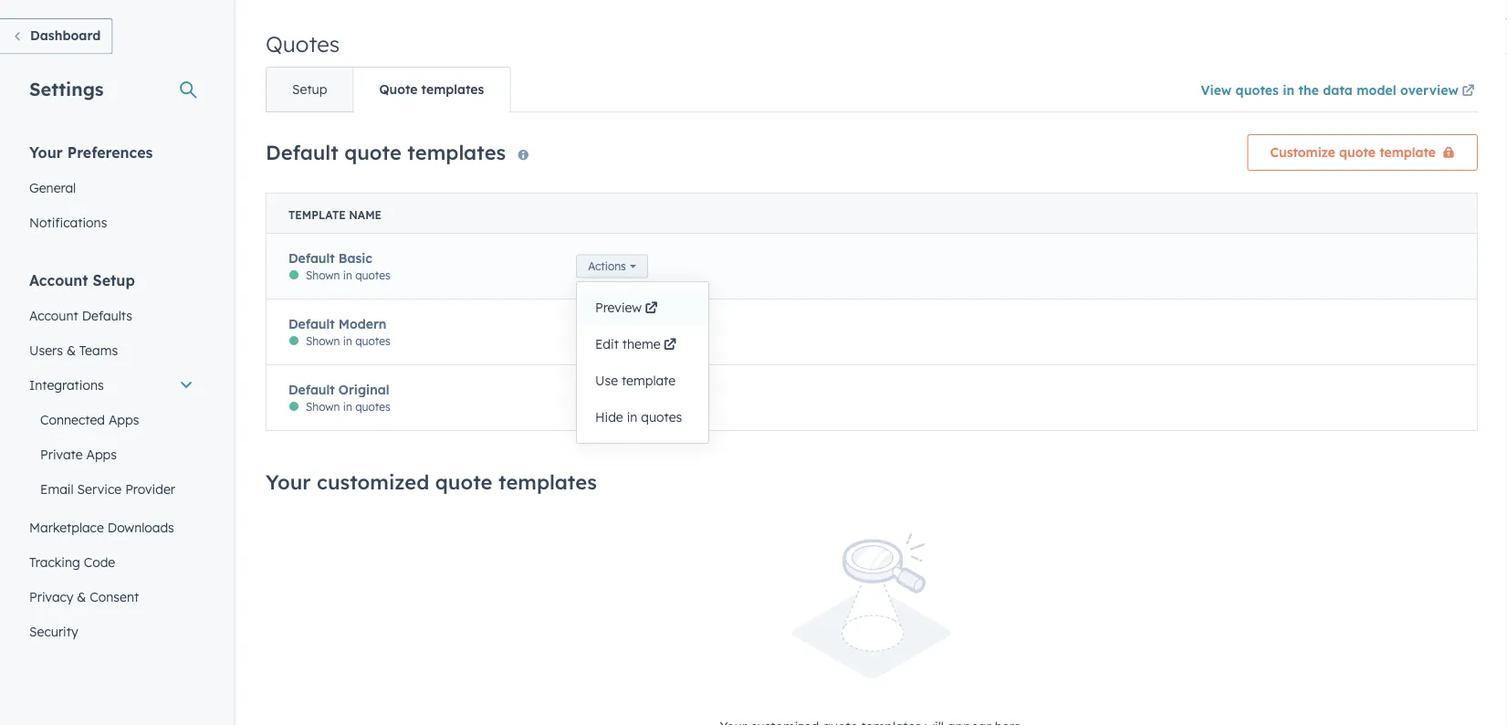 Task type: describe. For each thing, give the bounding box(es) containing it.
hide
[[595, 410, 624, 426]]

quote for default
[[344, 140, 402, 165]]

integrations button
[[18, 368, 205, 402]]

the
[[1299, 82, 1320, 98]]

security link
[[18, 614, 205, 649]]

edit theme
[[595, 337, 661, 353]]

in for modern
[[343, 335, 352, 348]]

privacy & consent link
[[18, 579, 205, 614]]

customize quote template button
[[1248, 135, 1479, 171]]

use template
[[595, 373, 676, 389]]

link opens in a new window image
[[1463, 81, 1475, 103]]

tracking code link
[[18, 545, 205, 579]]

dashboard link
[[0, 18, 113, 54]]

marketplace
[[29, 519, 104, 535]]

general
[[29, 179, 76, 195]]

1 vertical spatial templates
[[408, 140, 506, 165]]

code
[[84, 554, 115, 570]]

shown for modern
[[306, 335, 340, 348]]

quotes
[[266, 31, 340, 58]]

your customized quote templates
[[266, 469, 597, 494]]

1 vertical spatial setup
[[93, 271, 135, 289]]

downloads
[[108, 519, 174, 535]]

account setup
[[29, 271, 135, 289]]

general link
[[18, 170, 205, 205]]

1 horizontal spatial quote
[[435, 469, 493, 494]]

default for default modern
[[289, 316, 335, 332]]

private apps link
[[18, 437, 205, 472]]

2 vertical spatial templates
[[499, 469, 597, 494]]

account defaults
[[29, 307, 132, 323]]

preview
[[595, 300, 642, 316]]

name
[[349, 209, 382, 222]]

1 horizontal spatial setup
[[292, 82, 327, 98]]

account for account setup
[[29, 271, 88, 289]]

connected apps link
[[18, 402, 205, 437]]

basic
[[339, 250, 373, 266]]

account for account defaults
[[29, 307, 78, 323]]

use
[[595, 373, 618, 389]]

privacy
[[29, 589, 73, 605]]

template inside "button"
[[1380, 145, 1437, 161]]

actions button
[[576, 255, 648, 279]]

account setup element
[[18, 270, 205, 649]]

quotes for original
[[355, 400, 391, 414]]

apps for connected apps
[[109, 411, 139, 427]]

use template button
[[577, 363, 709, 400]]

settings
[[29, 77, 104, 100]]

data
[[1324, 82, 1353, 98]]

actions
[[588, 260, 626, 274]]

tracking code
[[29, 554, 115, 570]]

email service provider link
[[18, 472, 205, 506]]

shown for original
[[306, 400, 340, 414]]

integrations
[[29, 377, 104, 393]]

template name
[[289, 209, 382, 222]]

private apps
[[40, 446, 117, 462]]

theme
[[623, 337, 661, 353]]

quote
[[379, 82, 418, 98]]

provider
[[125, 481, 175, 497]]

hide in quotes
[[595, 410, 682, 426]]

& for users
[[67, 342, 76, 358]]

connected apps
[[40, 411, 139, 427]]

in left the
[[1283, 82, 1295, 98]]

apps for private apps
[[86, 446, 117, 462]]

& for privacy
[[77, 589, 86, 605]]

notifications link
[[18, 205, 205, 240]]

edit theme link
[[577, 327, 709, 363]]

email
[[40, 481, 74, 497]]

default original
[[289, 382, 390, 398]]

account defaults link
[[18, 298, 205, 333]]

security
[[29, 623, 78, 639]]



Task type: vqa. For each thing, say whether or not it's contained in the screenshot.
Business to the bottom
no



Task type: locate. For each thing, give the bounding box(es) containing it.
quotes for modern
[[355, 335, 391, 348]]

marketplace downloads link
[[18, 510, 205, 545]]

0 vertical spatial template
[[1380, 145, 1437, 161]]

your up general
[[29, 143, 63, 161]]

1 shown from the top
[[306, 269, 340, 283]]

default modern
[[289, 316, 387, 332]]

hide in quotes button
[[577, 400, 709, 436]]

account
[[29, 271, 88, 289], [29, 307, 78, 323]]

in for basic
[[343, 269, 352, 283]]

modern
[[339, 316, 387, 332]]

users
[[29, 342, 63, 358]]

service
[[77, 481, 122, 497]]

quote templates
[[379, 82, 484, 98]]

setup link
[[267, 68, 353, 112]]

2 horizontal spatial quote
[[1340, 145, 1376, 161]]

default quote templates
[[266, 140, 506, 165]]

templates down the quote templates link
[[408, 140, 506, 165]]

quote right 'customize'
[[1340, 145, 1376, 161]]

2 vertical spatial shown in quotes
[[306, 400, 391, 414]]

1 vertical spatial template
[[622, 373, 676, 389]]

0 vertical spatial your
[[29, 143, 63, 161]]

1 vertical spatial &
[[77, 589, 86, 605]]

0 vertical spatial account
[[29, 271, 88, 289]]

default basic
[[289, 250, 373, 266]]

view
[[1201, 82, 1232, 98]]

template
[[289, 209, 346, 222]]

quotes
[[1236, 82, 1279, 98], [355, 269, 391, 283], [355, 335, 391, 348], [355, 400, 391, 414], [641, 410, 682, 426]]

shown in quotes down default original
[[306, 400, 391, 414]]

default for default quote templates
[[266, 140, 339, 165]]

preferences
[[67, 143, 153, 161]]

your preferences
[[29, 143, 153, 161]]

shown down the 'default basic'
[[306, 269, 340, 283]]

shown in quotes for modern
[[306, 335, 391, 348]]

quotes for basic
[[355, 269, 391, 283]]

your left customized
[[266, 469, 311, 494]]

apps down integrations button
[[109, 411, 139, 427]]

shown in quotes
[[306, 269, 391, 283], [306, 335, 391, 348], [306, 400, 391, 414]]

0 vertical spatial shown in quotes
[[306, 269, 391, 283]]

shown in quotes down basic
[[306, 269, 391, 283]]

notifications
[[29, 214, 107, 230]]

3 shown from the top
[[306, 400, 340, 414]]

templates down hide
[[499, 469, 597, 494]]

setup down quotes
[[292, 82, 327, 98]]

quotes down modern
[[355, 335, 391, 348]]

shown in quotes for basic
[[306, 269, 391, 283]]

consent
[[90, 589, 139, 605]]

1 vertical spatial your
[[266, 469, 311, 494]]

apps up service
[[86, 446, 117, 462]]

0 horizontal spatial setup
[[93, 271, 135, 289]]

template
[[1380, 145, 1437, 161], [622, 373, 676, 389]]

1 horizontal spatial your
[[266, 469, 311, 494]]

private
[[40, 446, 83, 462]]

customize
[[1271, 145, 1336, 161]]

preview link
[[577, 290, 709, 327]]

template inside button
[[622, 373, 676, 389]]

2 shown in quotes from the top
[[306, 335, 391, 348]]

defaults
[[82, 307, 132, 323]]

teams
[[79, 342, 118, 358]]

quote for customize
[[1340, 145, 1376, 161]]

1 vertical spatial shown
[[306, 335, 340, 348]]

quotes right view
[[1236, 82, 1279, 98]]

customize quote template
[[1271, 145, 1437, 161]]

users & teams
[[29, 342, 118, 358]]

your for your customized quote templates
[[266, 469, 311, 494]]

default for default basic
[[289, 250, 335, 266]]

0 vertical spatial setup
[[292, 82, 327, 98]]

templates
[[422, 82, 484, 98], [408, 140, 506, 165], [499, 469, 597, 494]]

edit
[[595, 337, 619, 353]]

shown in quotes down default modern
[[306, 335, 391, 348]]

1 shown in quotes from the top
[[306, 269, 391, 283]]

template down overview
[[1380, 145, 1437, 161]]

1 account from the top
[[29, 271, 88, 289]]

default left original
[[289, 382, 335, 398]]

& right users
[[67, 342, 76, 358]]

tracking
[[29, 554, 80, 570]]

setup
[[292, 82, 327, 98], [93, 271, 135, 289]]

1 horizontal spatial template
[[1380, 145, 1437, 161]]

&
[[67, 342, 76, 358], [77, 589, 86, 605]]

default
[[266, 140, 339, 165], [289, 250, 335, 266], [289, 316, 335, 332], [289, 382, 335, 398]]

alert
[[266, 534, 1479, 725]]

your
[[29, 143, 63, 161], [266, 469, 311, 494]]

quote up name
[[344, 140, 402, 165]]

account up users
[[29, 307, 78, 323]]

quotes down use template button
[[641, 410, 682, 426]]

default down setup link
[[266, 140, 339, 165]]

1 vertical spatial shown in quotes
[[306, 335, 391, 348]]

in down default modern
[[343, 335, 352, 348]]

0 horizontal spatial &
[[67, 342, 76, 358]]

model
[[1357, 82, 1397, 98]]

setup up account defaults "link"
[[93, 271, 135, 289]]

0 vertical spatial shown
[[306, 269, 340, 283]]

shown down default modern
[[306, 335, 340, 348]]

in down default original
[[343, 400, 352, 414]]

quote templates link
[[353, 68, 510, 112]]

templates right quote
[[422, 82, 484, 98]]

3 shown in quotes from the top
[[306, 400, 391, 414]]

in right hide
[[627, 410, 638, 426]]

apps
[[109, 411, 139, 427], [86, 446, 117, 462]]

customized
[[317, 469, 430, 494]]

0 vertical spatial apps
[[109, 411, 139, 427]]

shown
[[306, 269, 340, 283], [306, 335, 340, 348], [306, 400, 340, 414]]

account up account defaults
[[29, 271, 88, 289]]

0 horizontal spatial quote
[[344, 140, 402, 165]]

0 vertical spatial &
[[67, 342, 76, 358]]

quote
[[344, 140, 402, 165], [1340, 145, 1376, 161], [435, 469, 493, 494]]

quotes down original
[[355, 400, 391, 414]]

in
[[1283, 82, 1295, 98], [343, 269, 352, 283], [343, 335, 352, 348], [343, 400, 352, 414], [627, 410, 638, 426]]

in down basic
[[343, 269, 352, 283]]

marketplace downloads
[[29, 519, 174, 535]]

default down template
[[289, 250, 335, 266]]

& right 'privacy'
[[77, 589, 86, 605]]

email service provider
[[40, 481, 175, 497]]

quotes inside button
[[641, 410, 682, 426]]

0 horizontal spatial template
[[622, 373, 676, 389]]

overview
[[1401, 82, 1459, 98]]

shown in quotes for original
[[306, 400, 391, 414]]

in for original
[[343, 400, 352, 414]]

0 horizontal spatial your
[[29, 143, 63, 161]]

privacy & consent
[[29, 589, 139, 605]]

default left modern
[[289, 316, 335, 332]]

connected
[[40, 411, 105, 427]]

quote right customized
[[435, 469, 493, 494]]

link opens in a new window image
[[1463, 85, 1475, 98]]

quotes down basic
[[355, 269, 391, 283]]

2 vertical spatial shown
[[306, 400, 340, 414]]

account inside "link"
[[29, 307, 78, 323]]

dashboard
[[30, 27, 101, 43]]

view quotes in the data model overview link
[[1201, 70, 1479, 112]]

view quotes in the data model overview
[[1201, 82, 1459, 98]]

0 vertical spatial templates
[[422, 82, 484, 98]]

quote inside "button"
[[1340, 145, 1376, 161]]

2 shown from the top
[[306, 335, 340, 348]]

navigation containing setup
[[266, 67, 511, 113]]

default for default original
[[289, 382, 335, 398]]

1 horizontal spatial &
[[77, 589, 86, 605]]

shown down default original
[[306, 400, 340, 414]]

navigation
[[266, 67, 511, 113]]

shown for basic
[[306, 269, 340, 283]]

templates inside navigation
[[422, 82, 484, 98]]

your preferences element
[[18, 142, 205, 240]]

your for your preferences
[[29, 143, 63, 161]]

users & teams link
[[18, 333, 205, 368]]

1 vertical spatial apps
[[86, 446, 117, 462]]

1 vertical spatial account
[[29, 307, 78, 323]]

2 account from the top
[[29, 307, 78, 323]]

in inside button
[[627, 410, 638, 426]]

original
[[339, 382, 390, 398]]

template down edit theme "link"
[[622, 373, 676, 389]]



